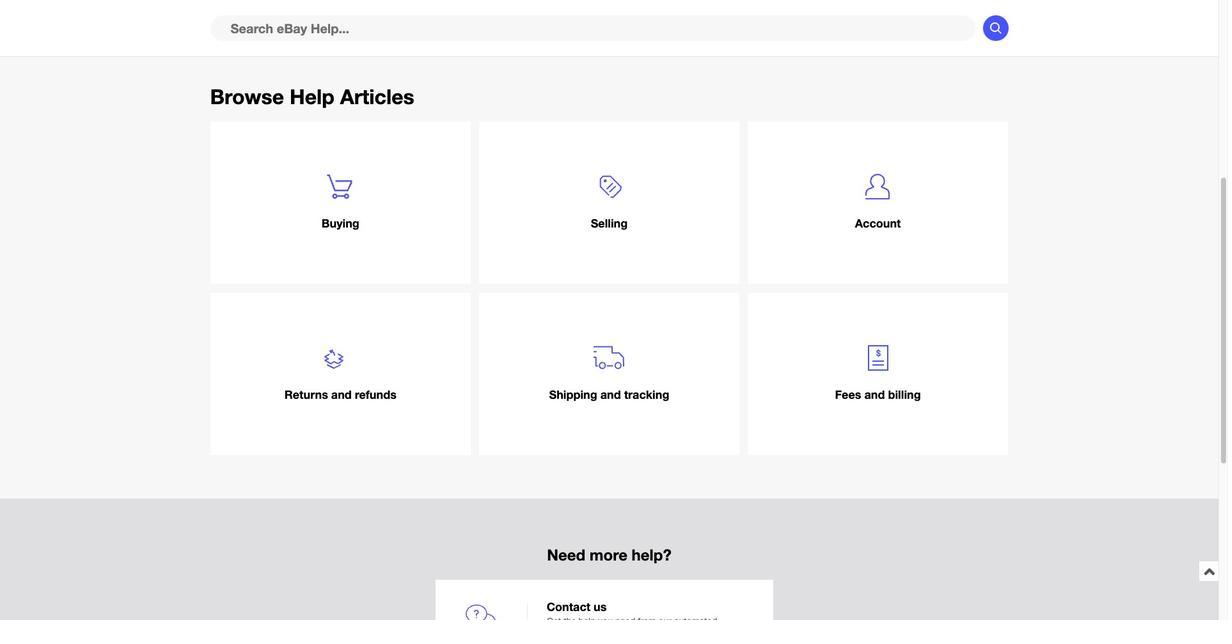 Task type: vqa. For each thing, say whether or not it's contained in the screenshot.
Additional service available
no



Task type: locate. For each thing, give the bounding box(es) containing it.
and inside fees and billing "link"
[[865, 388, 885, 402]]

fees and billing
[[835, 388, 921, 402]]

Search eBay Help... text field
[[210, 15, 975, 41]]

2 horizontal spatial and
[[865, 388, 885, 402]]

0 horizontal spatial and
[[331, 388, 352, 402]]

and
[[331, 388, 352, 402], [601, 388, 621, 402], [865, 388, 885, 402]]

2 and from the left
[[601, 388, 621, 402]]

3 and from the left
[[865, 388, 885, 402]]

account link
[[748, 122, 1009, 284]]

us
[[594, 600, 607, 614]]

1 horizontal spatial and
[[601, 388, 621, 402]]

and right fees
[[865, 388, 885, 402]]

more
[[590, 547, 628, 565]]

buying
[[322, 216, 359, 230]]

and left 'refunds' on the bottom of the page
[[331, 388, 352, 402]]

and inside 'returns and refunds' link
[[331, 388, 352, 402]]

fees
[[835, 388, 861, 402]]

shipping and tracking link
[[479, 293, 740, 456]]

help?
[[632, 547, 672, 565]]

1 and from the left
[[331, 388, 352, 402]]

and inside "shipping and tracking" link
[[601, 388, 621, 402]]

need more help?
[[547, 547, 672, 565]]

fees and billing link
[[748, 293, 1009, 456]]

and left the tracking
[[601, 388, 621, 402]]

browse help articles
[[210, 84, 414, 109]]

selling
[[591, 216, 628, 230]]

buying link
[[210, 122, 471, 284]]

and for fees
[[865, 388, 885, 402]]

contact us
[[547, 600, 607, 614]]



Task type: describe. For each thing, give the bounding box(es) containing it.
help
[[290, 84, 335, 109]]

refunds
[[355, 388, 397, 402]]

billing
[[888, 388, 921, 402]]

articles
[[340, 84, 414, 109]]

need
[[547, 547, 586, 565]]

account
[[855, 216, 901, 230]]

selling link
[[479, 122, 740, 284]]

shipping
[[549, 388, 597, 402]]

returns
[[285, 388, 328, 402]]

browse
[[210, 84, 284, 109]]

contact us link
[[435, 581, 773, 621]]

returns and refunds
[[285, 388, 397, 402]]

returns and refunds link
[[210, 293, 471, 456]]

contact
[[547, 600, 591, 614]]

shipping and tracking
[[549, 388, 670, 402]]

tracking
[[624, 388, 670, 402]]

and for shipping
[[601, 388, 621, 402]]

and for returns
[[331, 388, 352, 402]]



